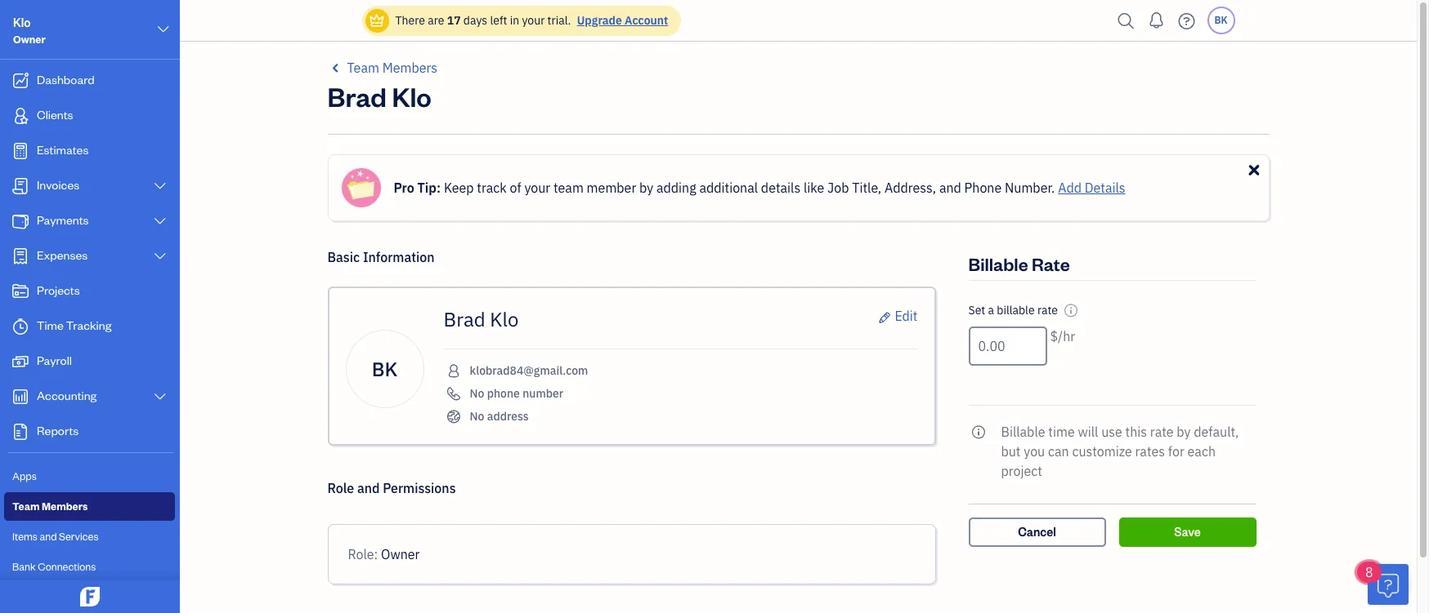 Task type: locate. For each thing, give the bounding box(es) containing it.
0 vertical spatial by
[[639, 180, 653, 196]]

billable
[[997, 303, 1035, 318]]

address,
[[885, 180, 936, 196]]

1 no from the top
[[470, 387, 484, 401]]

2 horizontal spatial and
[[939, 180, 961, 196]]

there
[[395, 13, 425, 28]]

and inside "main" element
[[40, 531, 57, 544]]

billable time will use this rate by default, but you can customize rates for each project
[[1001, 424, 1239, 480]]

money image
[[11, 354, 30, 370]]

billable inside billable time will use this rate by default, but you can customize rates for each project
[[1001, 424, 1045, 441]]

expense image
[[11, 249, 30, 265]]

role for role : owner
[[348, 547, 374, 563]]

chevron large down image for payments
[[153, 215, 168, 228]]

and for role and permissions
[[357, 481, 380, 497]]

1 horizontal spatial and
[[357, 481, 380, 497]]

payments link
[[4, 205, 175, 239]]

1 vertical spatial owner
[[381, 547, 420, 563]]

0 vertical spatial team members
[[347, 60, 437, 76]]

payroll
[[37, 353, 72, 369]]

billable
[[968, 253, 1028, 275], [1001, 424, 1045, 441]]

left
[[490, 13, 507, 28]]

1 horizontal spatial members
[[382, 60, 437, 76]]

no for no address
[[470, 410, 484, 424]]

phone
[[487, 387, 520, 401]]

0 vertical spatial rate
[[1037, 303, 1058, 318]]

1 vertical spatial no
[[470, 410, 484, 424]]

expenses link
[[4, 240, 175, 274]]

0 horizontal spatial klo
[[13, 15, 31, 30]]

billable up you
[[1001, 424, 1045, 441]]

0 vertical spatial team members link
[[327, 58, 437, 78]]

1 vertical spatial klo
[[392, 78, 432, 114]]

bk
[[1214, 14, 1228, 26], [372, 356, 398, 382]]

items and services link
[[4, 523, 175, 552]]

like
[[804, 180, 824, 196]]

this
[[1125, 424, 1147, 441]]

but
[[1001, 444, 1021, 460]]

2 vertical spatial klo
[[490, 307, 519, 333]]

0.00 field
[[968, 327, 1047, 366]]

klo up the klobrad84@gmail.com
[[490, 307, 519, 333]]

team members inside "main" element
[[12, 500, 88, 513]]

chevron large down image inside accounting link
[[153, 391, 168, 404]]

default,
[[1194, 424, 1239, 441]]

team members
[[347, 60, 437, 76], [12, 500, 88, 513]]

team members up brad klo in the top left of the page
[[347, 60, 437, 76]]

keep
[[444, 180, 474, 196]]

0 vertical spatial klo
[[13, 15, 31, 30]]

by left adding
[[639, 180, 653, 196]]

account
[[625, 13, 668, 28]]

0 horizontal spatial rate
[[1037, 303, 1058, 318]]

role and permissions
[[327, 481, 456, 497]]

0 vertical spatial owner
[[13, 33, 46, 46]]

1 horizontal spatial owner
[[381, 547, 420, 563]]

1 vertical spatial bk
[[372, 356, 398, 382]]

1 vertical spatial rate
[[1150, 424, 1174, 441]]

accounting
[[37, 388, 97, 404]]

adding
[[656, 180, 696, 196]]

klo for brad klo
[[392, 78, 432, 114]]

members up the items and services
[[42, 500, 88, 513]]

dashboard
[[37, 72, 95, 87]]

notifications image
[[1143, 4, 1169, 37]]

set
[[968, 303, 985, 318]]

team
[[553, 180, 584, 196]]

brad klo
[[327, 78, 432, 114]]

rate up $
[[1037, 303, 1058, 318]]

timer image
[[11, 319, 30, 335]]

rate inside billable time will use this rate by default, but you can customize rates for each project
[[1150, 424, 1174, 441]]

and left phone
[[939, 180, 961, 196]]

and
[[939, 180, 961, 196], [357, 481, 380, 497], [40, 531, 57, 544]]

0 vertical spatial billable
[[968, 253, 1028, 275]]

0 vertical spatial bk
[[1214, 14, 1228, 26]]

rate up rates
[[1150, 424, 1174, 441]]

role left permissions
[[327, 481, 354, 497]]

are
[[428, 13, 444, 28]]

1 vertical spatial and
[[357, 481, 380, 497]]

0 horizontal spatial owner
[[13, 33, 46, 46]]

dashboard link
[[4, 65, 175, 98]]

invoice image
[[11, 178, 30, 195]]

a
[[988, 303, 994, 318]]

0 vertical spatial team
[[347, 60, 379, 76]]

0 horizontal spatial team members link
[[4, 493, 175, 522]]

1 horizontal spatial rate
[[1150, 424, 1174, 441]]

team members link
[[327, 58, 437, 78], [4, 493, 175, 522]]

team members link up items and services link
[[4, 493, 175, 522]]

0 vertical spatial and
[[939, 180, 961, 196]]

klo owner
[[13, 15, 46, 46]]

/hr
[[1058, 329, 1075, 345]]

1 vertical spatial team
[[12, 500, 40, 513]]

0 horizontal spatial team
[[12, 500, 40, 513]]

team inside "main" element
[[12, 500, 40, 513]]

owner right :
[[381, 547, 420, 563]]

0 horizontal spatial by
[[639, 180, 653, 196]]

clients link
[[4, 100, 175, 133]]

no
[[470, 387, 484, 401], [470, 410, 484, 424]]

1 vertical spatial billable
[[1001, 424, 1045, 441]]

owner inside "main" element
[[13, 33, 46, 46]]

1 vertical spatial brad
[[443, 307, 485, 333]]

0 vertical spatial brad
[[327, 78, 387, 114]]

0 horizontal spatial brad
[[327, 78, 387, 114]]

your right of in the top of the page
[[524, 180, 550, 196]]

17
[[447, 13, 461, 28]]

2 horizontal spatial klo
[[490, 307, 519, 333]]

number.
[[1005, 180, 1055, 196]]

team members up the items and services
[[12, 500, 88, 513]]

no left phone
[[470, 387, 484, 401]]

0 vertical spatial role
[[327, 481, 354, 497]]

edit link
[[875, 308, 918, 326]]

members up brad klo in the top left of the page
[[382, 60, 437, 76]]

1 horizontal spatial by
[[1177, 424, 1191, 441]]

brad for brad  klo
[[443, 307, 485, 333]]

1 vertical spatial team members link
[[4, 493, 175, 522]]

0 horizontal spatial team members
[[12, 500, 88, 513]]

1 vertical spatial by
[[1177, 424, 1191, 441]]

klo inside klo owner
[[13, 15, 31, 30]]

1 horizontal spatial brad
[[443, 307, 485, 333]]

rate
[[1037, 303, 1058, 318], [1150, 424, 1174, 441]]

klo down there
[[392, 78, 432, 114]]

and left permissions
[[357, 481, 380, 497]]

rates
[[1135, 444, 1165, 460]]

primary default image
[[1242, 159, 1265, 181]]

pro
[[394, 180, 414, 196]]

no address
[[470, 410, 529, 424]]

klo up dashboard image
[[13, 15, 31, 30]]

details
[[761, 180, 801, 196]]

0 vertical spatial no
[[470, 387, 484, 401]]

time tracking
[[37, 318, 111, 334]]

clients
[[37, 107, 73, 123]]

klo
[[13, 15, 31, 30], [392, 78, 432, 114], [490, 307, 519, 333]]

your right 'in'
[[522, 13, 545, 28]]

chevron large down image
[[156, 20, 171, 39], [153, 180, 168, 193], [153, 215, 168, 228], [153, 391, 168, 404]]

of
[[510, 180, 521, 196]]

your
[[522, 13, 545, 28], [524, 180, 550, 196]]

1 vertical spatial team members
[[12, 500, 88, 513]]

2 vertical spatial and
[[40, 531, 57, 544]]

resource center badge image
[[1368, 565, 1409, 606]]

1 horizontal spatial team
[[347, 60, 379, 76]]

team members link up brad klo in the top left of the page
[[327, 58, 437, 78]]

chevron large down image inside payments link
[[153, 215, 168, 228]]

each
[[1187, 444, 1216, 460]]

1 horizontal spatial team members link
[[327, 58, 437, 78]]

additional
[[699, 180, 758, 196]]

by up for
[[1177, 424, 1191, 441]]

2 no from the top
[[470, 410, 484, 424]]

main element
[[0, 0, 233, 614]]

you
[[1024, 444, 1045, 460]]

brad
[[327, 78, 387, 114], [443, 307, 485, 333]]

go to help image
[[1174, 9, 1200, 33]]

1 vertical spatial role
[[348, 547, 374, 563]]

0 vertical spatial your
[[522, 13, 545, 28]]

billable for billable rate
[[968, 253, 1028, 275]]

1 horizontal spatial klo
[[392, 78, 432, 114]]

billable rate
[[968, 253, 1070, 275]]

and right items
[[40, 531, 57, 544]]

owner up dashboard image
[[13, 33, 46, 46]]

team up items
[[12, 500, 40, 513]]

client image
[[11, 108, 30, 124]]

no left "address"
[[470, 410, 484, 424]]

job
[[827, 180, 849, 196]]

reports link
[[4, 416, 175, 450]]

items and services
[[12, 531, 99, 544]]

estimates link
[[4, 135, 175, 168]]

1 horizontal spatial bk
[[1214, 14, 1228, 26]]

8
[[1365, 565, 1373, 581]]

cancel button
[[968, 518, 1106, 548]]

team
[[347, 60, 379, 76], [12, 500, 40, 513]]

role down role and permissions
[[348, 547, 374, 563]]

in
[[510, 13, 519, 28]]

payroll link
[[4, 346, 175, 379]]

days
[[463, 13, 487, 28]]

0 horizontal spatial members
[[42, 500, 88, 513]]

1 vertical spatial members
[[42, 500, 88, 513]]

billable up a
[[968, 253, 1028, 275]]

cancel
[[1018, 525, 1056, 540]]

invoices
[[37, 177, 79, 193]]

0 horizontal spatial and
[[40, 531, 57, 544]]

chevron large down image inside the invoices link
[[153, 180, 168, 193]]

team up brad klo in the top left of the page
[[347, 60, 379, 76]]

for
[[1168, 444, 1184, 460]]



Task type: describe. For each thing, give the bounding box(es) containing it.
brad  klo
[[443, 307, 519, 333]]

1 vertical spatial your
[[524, 180, 550, 196]]

role : owner
[[348, 547, 420, 563]]

upgrade account link
[[574, 13, 668, 28]]

bk inside dropdown button
[[1214, 14, 1228, 26]]

connections
[[38, 561, 96, 574]]

chevron large down image for accounting
[[153, 391, 168, 404]]

projects link
[[4, 275, 175, 309]]

8 button
[[1357, 562, 1409, 606]]

chevron large down image
[[153, 250, 168, 263]]

time tracking link
[[4, 311, 175, 344]]

time
[[1048, 424, 1075, 441]]

chart image
[[11, 389, 30, 405]]

information
[[363, 249, 435, 266]]

save button
[[1119, 518, 1256, 548]]

apps link
[[4, 463, 175, 491]]

by inside billable time will use this rate by default, but you can customize rates for each project
[[1177, 424, 1191, 441]]

search image
[[1113, 9, 1139, 33]]

project image
[[11, 284, 30, 300]]

add
[[1058, 180, 1082, 196]]

items
[[12, 531, 38, 544]]

save
[[1174, 525, 1201, 540]]

projects
[[37, 283, 80, 298]]

apps
[[12, 470, 37, 483]]

tip:
[[417, 180, 441, 196]]

brad for brad klo
[[327, 78, 387, 114]]

crown image
[[368, 12, 385, 29]]

billable for billable time will use this rate by default, but you can customize rates for each project
[[1001, 424, 1045, 441]]

reports
[[37, 423, 79, 439]]

bk button
[[1207, 7, 1235, 34]]

bank connections
[[12, 561, 96, 574]]

members inside "main" element
[[42, 500, 88, 513]]

estimates
[[37, 142, 89, 158]]

title,
[[852, 180, 881, 196]]

no for no phone number
[[470, 387, 484, 401]]

payment image
[[11, 213, 30, 230]]

can
[[1048, 444, 1069, 460]]

will
[[1078, 424, 1098, 441]]

edit
[[895, 308, 918, 325]]

use
[[1101, 424, 1122, 441]]

expenses
[[37, 248, 88, 263]]

klobrad84@gmail.com
[[470, 364, 588, 379]]

role for role and permissions
[[327, 481, 354, 497]]

$ /hr
[[1050, 329, 1075, 345]]

services
[[59, 531, 99, 544]]

0 vertical spatial members
[[382, 60, 437, 76]]

number
[[523, 387, 563, 401]]

customize
[[1072, 444, 1132, 460]]

dashboard image
[[11, 73, 30, 89]]

permissions
[[383, 481, 456, 497]]

and for items and services
[[40, 531, 57, 544]]

klo for brad  klo
[[490, 307, 519, 333]]

tracking
[[66, 318, 111, 334]]

phone
[[964, 180, 1002, 196]]

estimate image
[[11, 143, 30, 159]]

upgrade
[[577, 13, 622, 28]]

address
[[487, 410, 529, 424]]

project
[[1001, 464, 1042, 480]]

report image
[[11, 424, 30, 441]]

bank
[[12, 561, 36, 574]]

there are 17 days left in your trial. upgrade account
[[395, 13, 668, 28]]

pro tip: keep track of your team member by adding additional details like job title, address, and phone number. add details
[[394, 180, 1125, 196]]

rate
[[1032, 253, 1070, 275]]

:
[[374, 547, 378, 563]]

invoices link
[[4, 170, 175, 204]]

bank connections link
[[4, 553, 175, 582]]

add details link
[[1058, 178, 1125, 198]]

0 horizontal spatial bk
[[372, 356, 398, 382]]

basic
[[327, 249, 360, 266]]

trial.
[[547, 13, 571, 28]]

track
[[477, 180, 507, 196]]

1 horizontal spatial team members
[[347, 60, 437, 76]]

details
[[1085, 180, 1125, 196]]

member
[[587, 180, 636, 196]]

payments
[[37, 213, 89, 228]]

accounting link
[[4, 381, 175, 414]]

set a billable rate
[[968, 303, 1058, 318]]

freshbooks image
[[77, 588, 103, 607]]

chevron large down image for invoices
[[153, 180, 168, 193]]

basic information
[[327, 249, 435, 266]]

time
[[37, 318, 64, 334]]

$
[[1050, 329, 1058, 345]]



Task type: vqa. For each thing, say whether or not it's contained in the screenshot.
Upgrade Account link
yes



